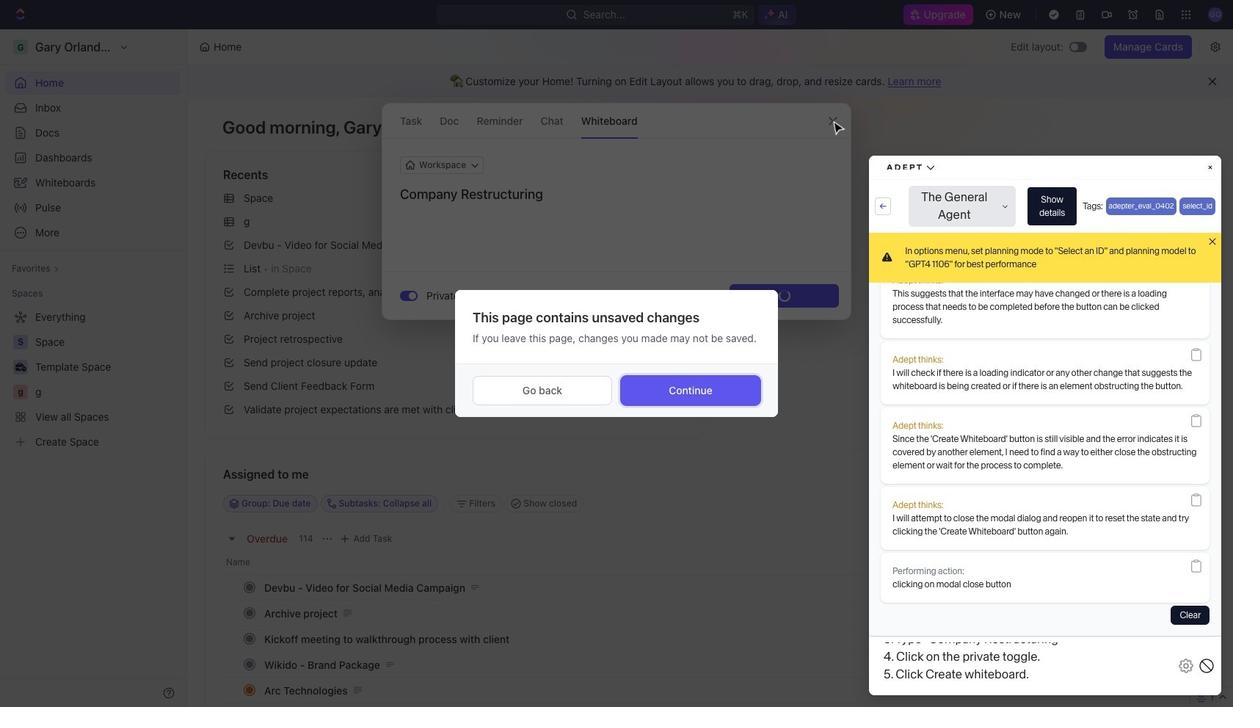 Task type: vqa. For each thing, say whether or not it's contained in the screenshot.
user group icon
no



Task type: locate. For each thing, give the bounding box(es) containing it.
dialog
[[382, 103, 852, 320], [455, 290, 778, 417]]

alert
[[187, 65, 1233, 98]]

tree
[[6, 305, 181, 454]]



Task type: describe. For each thing, give the bounding box(es) containing it.
Search tasks... text field
[[993, 493, 1139, 515]]

tree inside sidebar navigation
[[6, 305, 181, 454]]

Name this Whiteboard... field
[[383, 186, 851, 203]]

sidebar navigation
[[0, 29, 187, 707]]



